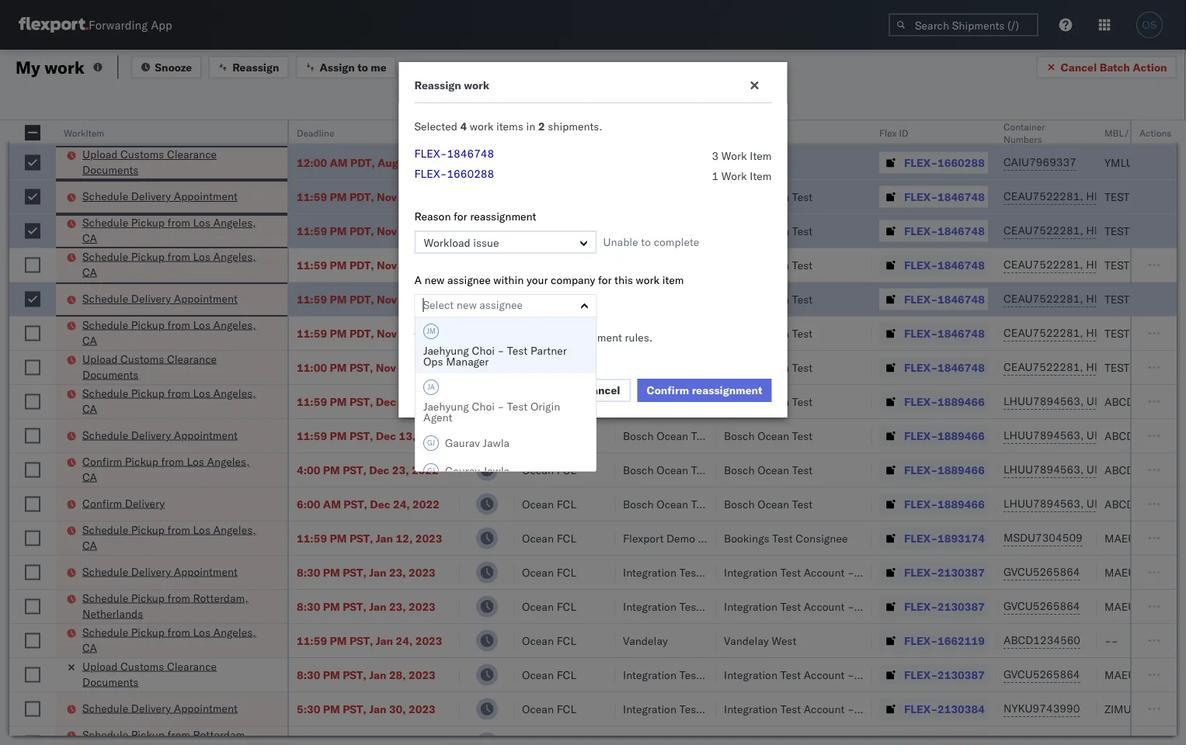 Task type: describe. For each thing, give the bounding box(es) containing it.
9 fcl from the top
[[557, 600, 577, 614]]

upload for 12:00 am pdt, aug 19, 2022
[[82, 148, 118, 161]]

1 8:30 from the top
[[297, 566, 320, 580]]

test inside jaehyung choi - test partner ops manager
[[507, 344, 527, 358]]

deadline
[[297, 127, 334, 139]]

2 2130387 from the top
[[938, 600, 985, 614]]

2 flexport demo consignee from the top
[[623, 532, 751, 546]]

schedule delivery appointment link for 11:59 pm pst, dec 13, 2022
[[82, 428, 238, 443]]

2 uetu5238478 from the top
[[1087, 429, 1163, 443]]

- inside jaehyung choi - test partner ops manager
[[497, 344, 504, 358]]

1 schedule pickup from rotterdam, netherlands button from the top
[[82, 591, 267, 624]]

4 schedule pickup from los angeles, ca button from the top
[[82, 386, 267, 418]]

pdt, for 1st schedule delivery appointment link from the top
[[350, 190, 374, 204]]

3 ceau7522281, from the top
[[1004, 258, 1084, 272]]

6:00
[[297, 498, 320, 511]]

2023 down 12,
[[409, 566, 436, 580]]

1 work item
[[712, 169, 772, 183]]

1 maeu9408431 from the top
[[1105, 566, 1184, 580]]

2130384
[[938, 703, 985, 716]]

delivery for 11:59 pm pst, dec 13, 2022
[[131, 429, 171, 442]]

agent
[[423, 411, 452, 425]]

1 flexport from the top
[[623, 156, 664, 169]]

1 schedule delivery appointment from the top
[[82, 190, 238, 203]]

los for confirm pickup from los angeles, ca button
[[187, 455, 204, 469]]

3 fcl from the top
[[557, 361, 577, 375]]

select new assignee
[[423, 298, 523, 312]]

3 lagerfeld from the top
[[880, 669, 926, 682]]

1846748 for 5th schedule pickup from los angeles, ca button from the bottom
[[938, 258, 985, 272]]

2 integration test account - karl lagerfeld from the top
[[724, 600, 926, 614]]

pst, up 4:00 pm pst, dec 23, 2022
[[350, 429, 373, 443]]

cancel for cancel batch action
[[1061, 60, 1097, 74]]

11:59 pm pdt, nov 4, 2022 for 1st schedule delivery appointment link from the top
[[297, 190, 440, 204]]

schedule pickup from los angeles, ca link for 6th schedule pickup from los angeles, ca button from the top of the page
[[82, 625, 267, 656]]

4:00
[[297, 464, 320, 477]]

dec up 4:00 pm pst, dec 23, 2022
[[376, 429, 396, 443]]

caiu7969337
[[1004, 155, 1077, 169]]

confirm for confirm delivery
[[82, 497, 122, 511]]

schedule delivery appointment link for 5:30 pm pst, jan 30, 2023
[[82, 701, 238, 717]]

documents for 12:00 am pdt, aug 19, 2022
[[82, 163, 139, 177]]

jaehyung choi - test origin agent
[[423, 400, 560, 425]]

jan left "28,"
[[369, 669, 387, 682]]

flex id button
[[872, 124, 981, 139]]

hlx for fourth schedule delivery appointment link from the bottom of the page
[[1169, 292, 1187, 306]]

8:30 pm pst, jan 28, 2023
[[297, 669, 436, 682]]

container numbers button
[[996, 117, 1082, 145]]

workload issue
[[424, 236, 499, 250]]

schedule delivery appointment button for 8:30 pm pst, jan 23, 2023
[[82, 565, 238, 582]]

origin
[[530, 400, 560, 414]]

2 schedule delivery appointment from the top
[[82, 292, 238, 306]]

maeu9736123
[[1105, 532, 1184, 546]]

clearance for 11:00 pm pst, nov 8, 2022
[[167, 352, 217, 366]]

2 schedule delivery appointment button from the top
[[82, 291, 238, 308]]

1 1889466 from the top
[[938, 395, 985, 409]]

schedule pickup from los angeles, ca link for fourth schedule pickup from los angeles, ca button from the bottom
[[82, 317, 267, 349]]

3 work item
[[712, 149, 772, 163]]

1 vertical spatial for
[[598, 274, 612, 287]]

30,
[[389, 703, 406, 716]]

assign
[[320, 60, 355, 74]]

2022 up the a at the left top
[[413, 258, 440, 272]]

6:00 am pst, dec 24, 2022
[[297, 498, 440, 511]]

flex-1846748 link
[[415, 147, 494, 164]]

1 schedule pickup from los angeles, ca button from the top
[[82, 215, 267, 248]]

to for assign
[[358, 60, 368, 74]]

2022 right 19,
[[421, 156, 448, 169]]

nyku9743990
[[1004, 702, 1080, 716]]

1662119
[[938, 634, 985, 648]]

2 schedule delivery appointment link from the top
[[82, 291, 238, 307]]

confirm for confirm reassignment
[[647, 384, 689, 397]]

2022 up 12,
[[413, 498, 440, 511]]

4 hlxu6269489, from the top
[[1087, 292, 1166, 306]]

hlx for upload customs clearance documents link related to 11:00 pm pst, nov 8, 2022
[[1169, 361, 1187, 374]]

action
[[438, 331, 469, 345]]

1846748 for 6th schedule pickup from los angeles, ca button from the bottom
[[938, 224, 985, 238]]

schedule pickup from los angeles, ca for 5th schedule pickup from los angeles, ca button from the bottom's schedule pickup from los angeles, ca link
[[82, 250, 256, 279]]

clearance for 12:00 am pdt, aug 19, 2022
[[167, 148, 217, 161]]

am for pdt,
[[330, 156, 348, 169]]

flex-2130384
[[905, 703, 985, 716]]

2 flex-1889466 from the top
[[905, 429, 985, 443]]

1 demo from the top
[[667, 156, 696, 169]]

8,
[[399, 361, 409, 375]]

6 ocean fcl from the top
[[522, 498, 577, 511]]

11:59 pm pdt, nov 4, 2022 for schedule pickup from los angeles, ca link for fourth schedule pickup from los angeles, ca button from the bottom
[[297, 327, 440, 340]]

jan left 12,
[[376, 532, 393, 546]]

1 hlxu6269489, from the top
[[1087, 190, 1166, 203]]

dec down '11:00 pm pst, nov 8, 2022'
[[376, 395, 396, 409]]

pst, up 8:30 pm pst, jan 28, 2023 on the bottom of page
[[350, 634, 373, 648]]

1 lhuu7894563, uetu5238478 from the top
[[1004, 395, 1163, 408]]

2 lhuu7894563, from the top
[[1004, 429, 1084, 443]]

11:59 pm pst, jan 24, 2023
[[297, 634, 443, 648]]

1 11:59 pm pst, dec 13, 2022 from the top
[[297, 395, 446, 409]]

2022 down 'reason'
[[413, 224, 440, 238]]

9 schedule from the top
[[82, 565, 128, 579]]

2022 up ja
[[412, 361, 439, 375]]

5:30
[[297, 703, 320, 716]]

1 flex-2130387 from the top
[[905, 566, 985, 580]]

4, for fourth schedule delivery appointment link from the bottom of the page
[[400, 293, 410, 306]]

pdt, for schedule pickup from los angeles, ca link corresponding to 6th schedule pickup from los angeles, ca button from the bottom
[[350, 224, 374, 238]]

1 karl from the top
[[857, 566, 877, 580]]

6 schedule pickup from los angeles, ca button from the top
[[82, 625, 267, 658]]

rotterdam, for 2nd the schedule pickup from rotterdam, netherlands 'button'
[[193, 729, 248, 742]]

this
[[615, 274, 633, 287]]

assignment
[[566, 331, 622, 345]]

mode
[[522, 127, 546, 139]]

4 lhuu7894563, from the top
[[1004, 497, 1084, 511]]

selected 4 work items in 2 shipments.
[[415, 120, 603, 133]]

workitem button
[[56, 124, 272, 139]]

1 schedule delivery appointment link from the top
[[82, 189, 238, 204]]

workload
[[424, 236, 471, 250]]

pst, down '11:00 pm pst, nov 8, 2022'
[[350, 395, 373, 409]]

12 schedule from the top
[[82, 702, 128, 716]]

partner
[[530, 344, 567, 358]]

my
[[16, 56, 40, 78]]

2 jawla from the top
[[483, 465, 509, 478]]

issue
[[473, 236, 499, 250]]

pdt, for schedule pickup from los angeles, ca link for fourth schedule pickup from los angeles, ca button from the bottom
[[350, 327, 374, 340]]

schedule delivery appointment for 8:30 pm pst, jan 23, 2023
[[82, 565, 238, 579]]

los for 6th schedule pickup from los angeles, ca button from the top of the page
[[193, 626, 211, 640]]

1 horizontal spatial 1660288
[[938, 156, 985, 169]]

2022 down gj
[[412, 464, 439, 477]]

4 1889466 from the top
[[938, 498, 985, 511]]

flex-1660288 link
[[415, 167, 494, 184]]

flex-1662119
[[905, 634, 985, 648]]

4 fcl from the top
[[557, 395, 577, 409]]

1 lagerfeld from the top
[[880, 566, 926, 580]]

bookings
[[724, 532, 770, 546]]

confirm reassignment button
[[638, 379, 772, 403]]

gj
[[427, 439, 435, 448]]

confirm pickup from los angeles, ca link
[[82, 454, 267, 485]]

2023 up the 11:59 pm pst, jan 24, 2023
[[409, 600, 436, 614]]

2 lagerfeld from the top
[[880, 600, 926, 614]]

1 horizontal spatial --
[[1105, 634, 1118, 648]]

2022 down ja
[[419, 395, 446, 409]]

rules.
[[625, 331, 653, 345]]

schedule pickup from los angeles, ca link for 5th schedule pickup from los angeles, ca button from the bottom
[[82, 249, 267, 280]]

4 schedule from the top
[[82, 292, 128, 306]]

3
[[712, 149, 719, 163]]

from for schedule pickup from los angeles, ca link associated with fifth schedule pickup from los angeles, ca button from the top
[[168, 523, 190, 537]]

ca for third schedule pickup from los angeles, ca button from the bottom of the page
[[82, 402, 97, 416]]

4, for 1st schedule delivery appointment link from the top
[[400, 190, 410, 204]]

28,
[[389, 669, 406, 682]]

upload customs clearance documents button for 12:00 am pdt, aug 19, 2022
[[82, 147, 267, 180]]

this action will not impact the assignment rules.
[[415, 331, 653, 345]]

3 resize handle column header from the left
[[441, 120, 460, 746]]

not
[[491, 331, 508, 345]]

1 resize handle column header from the left
[[37, 120, 56, 746]]

complete
[[654, 235, 700, 249]]

- inside jaehyung choi - test origin agent
[[497, 400, 504, 414]]

3 karl from the top
[[857, 669, 877, 682]]

vandelay west
[[724, 634, 797, 648]]

2 demo from the top
[[667, 532, 696, 546]]

schedule pickup from los angeles, ca for schedule pickup from los angeles, ca link corresponding to 6th schedule pickup from los angeles, ca button from the bottom
[[82, 216, 256, 245]]

11:59 for 5th schedule pickup from los angeles, ca button from the bottom
[[297, 258, 327, 272]]

6 schedule from the top
[[82, 387, 128, 400]]

1 account from the top
[[804, 566, 845, 580]]

shipments.
[[548, 120, 603, 133]]

confirm pickup from los angeles, ca button
[[82, 454, 267, 487]]

pst, left 8,
[[350, 361, 373, 375]]

appointment for 11:59 pm pst, dec 13, 2022
[[174, 429, 238, 442]]

aug
[[378, 156, 398, 169]]

appointment for 8:30 pm pst, jan 23, 2023
[[174, 565, 238, 579]]

0 horizontal spatial flex-1660288
[[415, 167, 494, 181]]

a new assignee within your company for this work item
[[415, 274, 684, 287]]

numbers
[[1004, 133, 1042, 145]]

2 11:59 pm pst, dec 13, 2022 from the top
[[297, 429, 446, 443]]

2 schedule pickup from rotterdam, netherlands link from the top
[[82, 728, 267, 746]]

hlx for schedule pickup from los angeles, ca link corresponding to 6th schedule pickup from los angeles, ca button from the bottom
[[1169, 224, 1187, 237]]

numb
[[1162, 127, 1187, 139]]

ceau7522281, hlxu6269489, hlx for fourth schedule pickup from los angeles, ca button from the bottom
[[1004, 326, 1187, 340]]

2 ocean fcl from the top
[[522, 293, 577, 306]]

8 resize handle column header from the left
[[978, 120, 996, 746]]

from for 'confirm pickup from los angeles, ca' link
[[161, 455, 184, 469]]

rotterdam, for second the schedule pickup from rotterdam, netherlands 'button' from the bottom
[[193, 592, 248, 605]]

4
[[460, 120, 467, 133]]

container
[[1004, 121, 1046, 132]]

3 lhuu7894563, uetu5238478 from the top
[[1004, 463, 1163, 477]]

schedule pickup from los angeles, ca for schedule pickup from los angeles, ca link associated with fifth schedule pickup from los angeles, ca button from the top
[[82, 523, 256, 552]]

from for first schedule pickup from rotterdam, netherlands link from the bottom of the page
[[168, 729, 190, 742]]

jan left 30,
[[369, 703, 387, 716]]

confirm pickup from los angeles, ca
[[82, 455, 250, 484]]

unable
[[603, 235, 639, 249]]

ca for 6th schedule pickup from los angeles, ca button from the top of the page
[[82, 641, 97, 655]]

workitem
[[64, 127, 104, 139]]

11 fcl from the top
[[557, 669, 577, 682]]

test123456 for fourth schedule delivery appointment link from the bottom of the page
[[1105, 293, 1171, 306]]

work right 4
[[470, 120, 494, 133]]

reassign button
[[208, 56, 289, 79]]

6 ceau7522281, from the top
[[1004, 361, 1084, 374]]

4, for schedule pickup from los angeles, ca link for fourth schedule pickup from los angeles, ca button from the bottom
[[400, 327, 410, 340]]

ceau7522281, hlxu6269489, hlx for 5th schedule pickup from los angeles, ca button from the bottom
[[1004, 258, 1187, 272]]

1 integration from the top
[[724, 566, 778, 580]]

pickup for second the schedule pickup from rotterdam, netherlands 'button' from the bottom
[[131, 592, 165, 605]]

item
[[663, 274, 684, 287]]

mbl/mawb numb
[[1105, 127, 1187, 139]]

in
[[526, 120, 536, 133]]

4 flex-1889466 from the top
[[905, 498, 985, 511]]

1 netherlands from the top
[[82, 607, 143, 621]]

1 fcl from the top
[[557, 224, 577, 238]]

4 abcdefg78456 from the top
[[1105, 498, 1187, 511]]

to for unable
[[641, 235, 651, 249]]

1 2130387 from the top
[[938, 566, 985, 580]]

reason
[[415, 210, 451, 223]]

2022 down agent
[[419, 429, 446, 443]]

1 schedule delivery appointment button from the top
[[82, 189, 238, 206]]

choi for ops
[[472, 344, 495, 358]]

from for third schedule pickup from los angeles, ca button from the bottom of the page's schedule pickup from los angeles, ca link
[[168, 387, 190, 400]]

test inside jaehyung choi - test origin agent
[[507, 400, 527, 414]]

6 resize handle column header from the left
[[698, 120, 716, 746]]

10 fcl from the top
[[557, 634, 577, 648]]

2023 right 30,
[[409, 703, 436, 716]]

1893174
[[938, 532, 985, 546]]

action
[[1133, 60, 1168, 74]]

flex id
[[880, 127, 909, 139]]

reason for reassignment
[[415, 210, 537, 223]]

os
[[1143, 19, 1158, 31]]

am for pst,
[[323, 498, 341, 511]]

2 13, from the top
[[399, 429, 416, 443]]

11:59 for fifth schedule delivery appointment button from the bottom
[[297, 190, 327, 204]]

12:00 am pdt, aug 19, 2022
[[297, 156, 448, 169]]

schedule delivery appointment for 5:30 pm pst, jan 30, 2023
[[82, 702, 238, 716]]

0 vertical spatial --
[[724, 156, 738, 169]]

pickup for confirm pickup from los angeles, ca button
[[125, 455, 158, 469]]

5 fcl from the top
[[557, 464, 577, 477]]

list box containing jaehyung choi - test partner ops manager
[[415, 318, 596, 486]]

jaehyung for ops
[[423, 344, 469, 358]]

id
[[899, 127, 909, 139]]

2 flex-2130387 from the top
[[905, 600, 985, 614]]

3 upload from the top
[[82, 660, 118, 674]]

5:30 pm pst, jan 30, 2023
[[297, 703, 436, 716]]

2023 right "28,"
[[409, 669, 436, 682]]

4 ocean fcl from the top
[[522, 395, 577, 409]]

angeles, for 6th schedule pickup from los angeles, ca button from the top of the page
[[213, 626, 256, 640]]

customs for 11:00
[[121, 352, 164, 366]]

ca for fifth schedule pickup from los angeles, ca button from the top
[[82, 539, 97, 552]]

2 resize handle column header from the left
[[269, 120, 288, 746]]

reassign for reassign work
[[415, 78, 461, 92]]

delivery for 8:30 pm pst, jan 23, 2023
[[131, 565, 171, 579]]

5 hlxu6269489, from the top
[[1087, 326, 1166, 340]]

5 ceau7522281, from the top
[[1004, 326, 1084, 340]]

2 flexport from the top
[[623, 532, 664, 546]]

confirm delivery
[[82, 497, 165, 511]]

items
[[497, 120, 524, 133]]

cancel button
[[573, 379, 631, 403]]

2 ceau7522281, from the top
[[1004, 224, 1084, 237]]

2 fcl from the top
[[557, 293, 577, 306]]

angeles, for fifth schedule pickup from los angeles, ca button from the top
[[213, 523, 256, 537]]

test123456 for schedule pickup from los angeles, ca link corresponding to 6th schedule pickup from los angeles, ca button from the bottom
[[1105, 224, 1171, 238]]

los for fourth schedule pickup from los angeles, ca button from the bottom
[[193, 318, 211, 332]]

mbl/mawb numb button
[[1097, 124, 1187, 139]]

2 netherlands from the top
[[82, 744, 143, 746]]

11:59 for 6th schedule pickup from los angeles, ca button from the bottom
[[297, 224, 327, 238]]

pickup for third schedule pickup from los angeles, ca button from the bottom of the page
[[131, 387, 165, 400]]

7 resize handle column header from the left
[[853, 120, 872, 746]]

12,
[[396, 532, 413, 546]]

my work
[[16, 56, 85, 78]]

snooze button
[[131, 56, 202, 79]]

confirm reassignment
[[647, 384, 763, 397]]

0 horizontal spatial 1660288
[[447, 167, 494, 181]]

24, for 2022
[[393, 498, 410, 511]]

2 abcdefg78456 from the top
[[1105, 429, 1187, 443]]

12:00
[[297, 156, 327, 169]]

dec up 6:00 am pst, dec 24, 2022
[[369, 464, 390, 477]]

os button
[[1132, 7, 1168, 43]]

angeles, for third schedule pickup from los angeles, ca button from the bottom of the page
[[213, 387, 256, 400]]

5 schedule from the top
[[82, 318, 128, 332]]



Task type: vqa. For each thing, say whether or not it's contained in the screenshot.
Jaehyung to the bottom
yes



Task type: locate. For each thing, give the bounding box(es) containing it.
1 vertical spatial 13,
[[399, 429, 416, 443]]

0 vertical spatial gaurav
[[445, 437, 480, 450]]

1 vertical spatial confirm
[[82, 455, 122, 469]]

2130387 up "1662119" on the right
[[938, 600, 985, 614]]

0 vertical spatial maeu9408431
[[1105, 566, 1184, 580]]

1 schedule from the top
[[82, 190, 128, 203]]

1 vertical spatial 2130387
[[938, 600, 985, 614]]

reassign inside button
[[233, 60, 279, 74]]

2 schedule pickup from los angeles, ca button from the top
[[82, 249, 267, 282]]

mode button
[[514, 124, 600, 139]]

schedule delivery appointment button for 5:30 pm pst, jan 30, 2023
[[82, 701, 238, 718]]

choi right agent
[[472, 400, 495, 414]]

1 vertical spatial gaurav
[[445, 465, 480, 478]]

0 horizontal spatial reassignment
[[470, 210, 537, 223]]

2 maeu9408431 from the top
[[1105, 600, 1184, 614]]

3 schedule from the top
[[82, 250, 128, 263]]

1 vertical spatial reassignment
[[692, 384, 763, 397]]

ceau7522281, hlxu6269489, hlx for fifth schedule delivery appointment button from the bottom
[[1004, 190, 1187, 203]]

0 horizontal spatial cancel
[[584, 384, 621, 397]]

schedule pickup from los angeles, ca link for third schedule pickup from los angeles, ca button from the bottom of the page
[[82, 386, 267, 417]]

None field
[[423, 295, 427, 315]]

list box
[[415, 318, 596, 486]]

8 schedule from the top
[[82, 523, 128, 537]]

upload customs clearance documents button
[[82, 147, 267, 180], [82, 352, 267, 384]]

mbl/mawb
[[1105, 127, 1159, 139]]

ceau7522281, hlxu6269489, hlx for upload customs clearance documents button for 11:00 pm pst, nov 8, 2022
[[1004, 361, 1187, 374]]

6 11:59 from the top
[[297, 395, 327, 409]]

cancel left 'batch'
[[1061, 60, 1097, 74]]

1 vertical spatial 11:59 pm pst, dec 13, 2022
[[297, 429, 446, 443]]

2023 up 8:30 pm pst, jan 28, 2023 on the bottom of page
[[416, 634, 443, 648]]

1 schedule pickup from los angeles, ca link from the top
[[82, 215, 267, 246]]

8:30 pm pst, jan 23, 2023 down 11:59 pm pst, jan 12, 2023
[[297, 566, 436, 580]]

1846748 for second schedule delivery appointment button from the top of the page
[[938, 293, 985, 306]]

hlx for 5th schedule pickup from los angeles, ca button from the bottom's schedule pickup from los angeles, ca link
[[1169, 258, 1187, 272]]

schedule delivery appointment
[[82, 190, 238, 203], [82, 292, 238, 306], [82, 429, 238, 442], [82, 565, 238, 579], [82, 702, 238, 716]]

0 horizontal spatial new
[[425, 274, 445, 287]]

work for 3
[[722, 149, 747, 163]]

demo left 'bookings'
[[667, 532, 696, 546]]

confirm delivery button
[[82, 496, 165, 513]]

0 horizontal spatial to
[[358, 60, 368, 74]]

lagerfeld up the flex-1662119
[[880, 600, 926, 614]]

0 vertical spatial upload
[[82, 148, 118, 161]]

2 vertical spatial 2130387
[[938, 669, 985, 682]]

flex- inside "link"
[[415, 147, 447, 160]]

schedule delivery appointment link for 8:30 pm pst, jan 23, 2023
[[82, 565, 238, 580]]

upload customs clearance documents button for 11:00 pm pst, nov 8, 2022
[[82, 352, 267, 384]]

1 vertical spatial flexport demo consignee
[[623, 532, 751, 546]]

1 vertical spatial upload customs clearance documents link
[[82, 352, 267, 383]]

schedule pickup from los angeles, ca for third schedule pickup from los angeles, ca button from the bottom of the page's schedule pickup from los angeles, ca link
[[82, 387, 256, 416]]

schedule delivery appointment button for 11:59 pm pst, dec 13, 2022
[[82, 428, 238, 445]]

snooze down app
[[155, 60, 192, 74]]

pickup for 6th schedule pickup from los angeles, ca button from the top of the page
[[131, 626, 165, 640]]

1889466
[[938, 395, 985, 409], [938, 429, 985, 443], [938, 464, 985, 477], [938, 498, 985, 511]]

1 horizontal spatial reassignment
[[692, 384, 763, 397]]

4 schedule delivery appointment button from the top
[[82, 565, 238, 582]]

netherlands
[[82, 607, 143, 621], [82, 744, 143, 746]]

pst, down 11:59 pm pst, jan 12, 2023
[[343, 566, 367, 580]]

3 11:59 from the top
[[297, 258, 327, 272]]

2 8:30 pm pst, jan 23, 2023 from the top
[[297, 600, 436, 614]]

2 account from the top
[[804, 600, 845, 614]]

5 resize handle column header from the left
[[597, 120, 615, 746]]

1 vertical spatial choi
[[472, 400, 495, 414]]

assignee for select new assignee
[[480, 298, 523, 312]]

customs
[[121, 148, 164, 161], [121, 352, 164, 366], [121, 660, 164, 674]]

jm
[[426, 327, 435, 336]]

8:30 up '5:30'
[[297, 669, 320, 682]]

11:59 pm pst, jan 12, 2023
[[297, 532, 443, 546]]

your
[[527, 274, 548, 287]]

1660288 down flex-1846748 "link"
[[447, 167, 494, 181]]

23, up 6:00 am pst, dec 24, 2022
[[392, 464, 409, 477]]

jan down 11:59 pm pst, jan 12, 2023
[[369, 566, 387, 580]]

23, for confirm pickup from los angeles, ca
[[392, 464, 409, 477]]

3 maeu9408431 from the top
[[1105, 669, 1184, 682]]

pdt, for fourth schedule delivery appointment link from the bottom of the page
[[350, 293, 374, 306]]

test123456 for 1st schedule delivery appointment link from the top
[[1105, 190, 1171, 204]]

west
[[772, 634, 797, 648]]

a
[[415, 274, 422, 287]]

3 schedule delivery appointment link from the top
[[82, 428, 238, 443]]

work right this
[[636, 274, 660, 287]]

1 documents from the top
[[82, 163, 139, 177]]

msdu7304509
[[1004, 532, 1083, 545]]

clearance
[[167, 148, 217, 161], [167, 352, 217, 366], [167, 660, 217, 674]]

from for schedule pickup from los angeles, ca link for fourth schedule pickup from los angeles, ca button from the bottom
[[168, 318, 190, 332]]

1 ca from the top
[[82, 232, 97, 245]]

gaurav
[[445, 437, 480, 450], [445, 465, 480, 478]]

new for select
[[457, 298, 477, 312]]

1 vertical spatial new
[[457, 298, 477, 312]]

assignee for a new assignee within your company for this work item
[[448, 274, 491, 287]]

10 schedule from the top
[[82, 592, 128, 605]]

1 vertical spatial clearance
[[167, 352, 217, 366]]

2 schedule pickup from los angeles, ca link from the top
[[82, 249, 267, 280]]

work right 1
[[722, 169, 747, 183]]

1 gaurav jawla from the top
[[445, 437, 509, 450]]

gaurav right gj
[[445, 437, 480, 450]]

3 integration test account - karl lagerfeld from the top
[[724, 669, 926, 682]]

1660288
[[938, 156, 985, 169], [447, 167, 494, 181]]

4,
[[400, 190, 410, 204], [400, 224, 410, 238], [400, 258, 410, 272], [400, 293, 410, 306], [400, 327, 410, 340]]

0 vertical spatial documents
[[82, 163, 139, 177]]

0 vertical spatial 23,
[[392, 464, 409, 477]]

2 vertical spatial 8:30
[[297, 669, 320, 682]]

0 vertical spatial schedule pickup from rotterdam, netherlands
[[82, 592, 248, 621]]

2 upload customs clearance documents from the top
[[82, 352, 217, 382]]

ymluw2366793
[[1105, 156, 1187, 169]]

0 vertical spatial 24,
[[393, 498, 410, 511]]

vandelay for vandelay west
[[724, 634, 769, 648]]

pdt,
[[350, 156, 375, 169], [350, 190, 374, 204], [350, 224, 374, 238], [350, 258, 374, 272], [350, 293, 374, 306], [350, 327, 374, 340]]

flex-1893174 button
[[880, 528, 988, 550], [880, 528, 988, 550]]

choi inside jaehyung choi - test partner ops manager
[[472, 344, 495, 358]]

customs for 12:00
[[121, 148, 164, 161]]

hlx for schedule pickup from los angeles, ca link for fourth schedule pickup from los angeles, ca button from the bottom
[[1169, 326, 1187, 340]]

gvcu5265864 down msdu7304509
[[1004, 566, 1081, 579]]

ca inside the confirm pickup from los angeles, ca
[[82, 471, 97, 484]]

from for schedule pickup from los angeles, ca link corresponding to 6th schedule pickup from los angeles, ca button from the bottom
[[168, 216, 190, 230]]

4 integration test account - karl lagerfeld from the top
[[724, 703, 926, 716]]

1 vertical spatial customs
[[121, 352, 164, 366]]

1 vertical spatial item
[[750, 169, 772, 183]]

1 horizontal spatial reassign
[[415, 78, 461, 92]]

1 ceau7522281, hlxu6269489, hlx from the top
[[1004, 190, 1187, 203]]

1 vertical spatial schedule pickup from rotterdam, netherlands
[[82, 729, 248, 746]]

1 vertical spatial --
[[1105, 634, 1118, 648]]

choi right action
[[472, 344, 495, 358]]

los for 5th schedule pickup from los angeles, ca button from the bottom
[[193, 250, 211, 263]]

vandelay
[[623, 634, 668, 648], [724, 634, 769, 648]]

jaehyung choi - test partner ops manager
[[423, 344, 567, 369]]

1 vertical spatial gaurav jawla
[[445, 465, 509, 478]]

0 vertical spatial schedule pickup from rotterdam, netherlands link
[[82, 591, 267, 622]]

new right the select on the top of page
[[457, 298, 477, 312]]

6 hlxu6269489, from the top
[[1087, 361, 1166, 374]]

reassign for reassign
[[233, 60, 279, 74]]

confirm inside the confirm pickup from los angeles, ca
[[82, 455, 122, 469]]

1 vertical spatial 8:30
[[297, 600, 320, 614]]

jaehyung for agent
[[423, 400, 469, 414]]

cancel inside cancel button
[[584, 384, 621, 397]]

0 horizontal spatial --
[[724, 156, 738, 169]]

0 vertical spatial for
[[454, 210, 467, 223]]

ceau7522281, hlxu6269489, hlx for 6th schedule pickup from los angeles, ca button from the bottom
[[1004, 224, 1187, 237]]

pdt, for 5th schedule pickup from los angeles, ca button from the bottom's schedule pickup from los angeles, ca link
[[350, 258, 374, 272]]

demo
[[667, 156, 696, 169], [667, 532, 696, 546]]

1 horizontal spatial cancel
[[1061, 60, 1097, 74]]

0 horizontal spatial for
[[454, 210, 467, 223]]

13,
[[399, 395, 416, 409], [399, 429, 416, 443]]

1 vertical spatial upload
[[82, 352, 118, 366]]

11:59 for third schedule pickup from los angeles, ca button from the bottom of the page
[[297, 395, 327, 409]]

pickup for 6th schedule pickup from los angeles, ca button from the bottom
[[131, 216, 165, 230]]

1 choi from the top
[[472, 344, 495, 358]]

1 vertical spatial netherlands
[[82, 744, 143, 746]]

11:59 for 6th schedule pickup from los angeles, ca button from the top of the page
[[297, 634, 327, 648]]

2 integration from the top
[[724, 600, 778, 614]]

0 horizontal spatial snooze
[[155, 60, 192, 74]]

ca for confirm pickup from los angeles, ca button
[[82, 471, 97, 484]]

work up 4
[[464, 78, 490, 92]]

0 vertical spatial 8:30 pm pst, jan 23, 2023
[[297, 566, 436, 580]]

11:59 pm pdt, nov 4, 2022 for 5th schedule pickup from los angeles, ca button from the bottom's schedule pickup from los angeles, ca link
[[297, 258, 440, 272]]

2 vertical spatial upload customs clearance documents link
[[82, 659, 267, 690]]

los inside the confirm pickup from los angeles, ca
[[187, 455, 204, 469]]

1
[[712, 169, 719, 183]]

1 vertical spatial demo
[[667, 532, 696, 546]]

deadline button
[[289, 124, 444, 139]]

4, for schedule pickup from los angeles, ca link corresponding to 6th schedule pickup from los angeles, ca button from the bottom
[[400, 224, 410, 238]]

angeles,
[[213, 216, 256, 230], [213, 250, 256, 263], [213, 318, 256, 332], [213, 387, 256, 400], [207, 455, 250, 469], [213, 523, 256, 537], [213, 626, 256, 640]]

-- right 3
[[724, 156, 738, 169]]

delivery
[[131, 190, 171, 203], [131, 292, 171, 306], [131, 429, 171, 442], [125, 497, 165, 511], [131, 565, 171, 579], [131, 702, 171, 716]]

1 vertical spatial am
[[323, 498, 341, 511]]

1660288 down flex id button
[[938, 156, 985, 169]]

resize handle column header
[[37, 120, 56, 746], [269, 120, 288, 746], [441, 120, 460, 746], [496, 120, 514, 746], [597, 120, 615, 746], [698, 120, 716, 746], [853, 120, 872, 746], [978, 120, 996, 746], [1079, 120, 1097, 746], [1159, 120, 1177, 746]]

test123456
[[1105, 190, 1171, 204], [1105, 224, 1171, 238], [1105, 258, 1171, 272], [1105, 293, 1171, 306], [1105, 327, 1171, 340], [1105, 361, 1171, 375]]

flex-2130387 up the flex-1662119
[[905, 600, 985, 614]]

choi inside jaehyung choi - test origin agent
[[472, 400, 495, 414]]

hlx for 1st schedule delivery appointment link from the top
[[1169, 190, 1187, 203]]

1 lhuu7894563, from the top
[[1004, 395, 1084, 408]]

work right 3
[[722, 149, 747, 163]]

Search Shipments (/) text field
[[889, 13, 1039, 37]]

11:59 pm pdt, nov 4, 2022 for fourth schedule delivery appointment link from the bottom of the page
[[297, 293, 440, 306]]

6 ceau7522281, hlxu6269489, hlx from the top
[[1004, 361, 1187, 374]]

selected
[[415, 120, 458, 133]]

1 appointment from the top
[[174, 190, 238, 203]]

hlxu6269489,
[[1087, 190, 1166, 203], [1087, 224, 1166, 237], [1087, 258, 1166, 272], [1087, 292, 1166, 306], [1087, 326, 1166, 340], [1087, 361, 1166, 374]]

0 vertical spatial netherlands
[[82, 607, 143, 621]]

8:30 pm pst, jan 23, 2023 up the 11:59 pm pst, jan 24, 2023
[[297, 600, 436, 614]]

lagerfeld left 2130384
[[880, 703, 926, 716]]

3 uetu5238478 from the top
[[1087, 463, 1163, 477]]

2 test123456 from the top
[[1105, 224, 1171, 238]]

2 karl from the top
[[857, 600, 877, 614]]

0 vertical spatial 8:30
[[297, 566, 320, 580]]

1 vertical spatial 8:30 pm pst, jan 23, 2023
[[297, 600, 436, 614]]

flex-1660288 down flex-1846748 "link"
[[415, 167, 494, 181]]

1 horizontal spatial flex-1660288
[[905, 156, 985, 169]]

schedule pickup from los angeles, ca for schedule pickup from los angeles, ca link for fourth schedule pickup from los angeles, ca button from the bottom
[[82, 318, 256, 347]]

confirm down the rules.
[[647, 384, 689, 397]]

abcd1234560
[[1004, 634, 1081, 648]]

pst, up 6:00 am pst, dec 24, 2022
[[343, 464, 367, 477]]

2 choi from the top
[[472, 400, 495, 414]]

from inside the confirm pickup from los angeles, ca
[[161, 455, 184, 469]]

11:59 for second schedule delivery appointment button from the top of the page
[[297, 293, 327, 306]]

4, for 5th schedule pickup from los angeles, ca button from the bottom's schedule pickup from los angeles, ca link
[[400, 258, 410, 272]]

3 schedule pickup from los angeles, ca from the top
[[82, 318, 256, 347]]

11:59 pm pdt, nov 4, 2022 up the a at the left top
[[297, 258, 440, 272]]

snooze right 4
[[468, 127, 498, 139]]

1 vertical spatial schedule pickup from rotterdam, netherlands link
[[82, 728, 267, 746]]

0 vertical spatial gvcu5265864
[[1004, 566, 1081, 579]]

1 horizontal spatial snooze
[[468, 127, 498, 139]]

dec up 11:59 pm pst, jan 12, 2023
[[370, 498, 390, 511]]

for left this
[[598, 274, 612, 287]]

2 vertical spatial upload customs clearance documents
[[82, 660, 217, 689]]

pickup for 5th schedule pickup from los angeles, ca button from the bottom
[[131, 250, 165, 263]]

0 vertical spatial am
[[330, 156, 348, 169]]

1 vertical spatial upload customs clearance documents button
[[82, 352, 267, 384]]

am right 12:00
[[330, 156, 348, 169]]

los
[[193, 216, 211, 230], [193, 250, 211, 263], [193, 318, 211, 332], [193, 387, 211, 400], [187, 455, 204, 469], [193, 523, 211, 537], [193, 626, 211, 640]]

3 ceau7522281, hlxu6269489, hlx from the top
[[1004, 258, 1187, 272]]

for up workload issue
[[454, 210, 467, 223]]

jaehyung down jm
[[423, 344, 469, 358]]

0 vertical spatial flexport
[[623, 156, 664, 169]]

bosch
[[724, 190, 755, 204], [623, 224, 654, 238], [724, 224, 755, 238], [623, 258, 654, 272], [724, 258, 755, 272], [724, 293, 755, 306], [623, 327, 654, 340], [724, 327, 755, 340], [623, 361, 654, 375], [724, 361, 755, 375], [623, 395, 654, 409], [724, 395, 755, 409], [623, 429, 654, 443], [724, 429, 755, 443], [623, 464, 654, 477], [724, 464, 755, 477], [623, 498, 654, 511], [724, 498, 755, 511]]

schedule
[[82, 190, 128, 203], [82, 216, 128, 230], [82, 250, 128, 263], [82, 292, 128, 306], [82, 318, 128, 332], [82, 387, 128, 400], [82, 429, 128, 442], [82, 523, 128, 537], [82, 565, 128, 579], [82, 592, 128, 605], [82, 626, 128, 640], [82, 702, 128, 716], [82, 729, 128, 742]]

0 vertical spatial 11:59 pm pst, dec 13, 2022
[[297, 395, 446, 409]]

0 vertical spatial snooze
[[155, 60, 192, 74]]

work right my
[[44, 56, 85, 78]]

4 4, from the top
[[400, 293, 410, 306]]

flexport. image
[[19, 17, 89, 33]]

company
[[551, 274, 596, 287]]

2 work from the top
[[722, 169, 747, 183]]

2022 up 'reason'
[[413, 190, 440, 204]]

cancel batch action
[[1061, 60, 1168, 74]]

2130387 down "1893174"
[[938, 566, 985, 580]]

pst, down 8:30 pm pst, jan 28, 2023 on the bottom of page
[[343, 703, 367, 716]]

ceau7522281, hlxu6269489, hlx for second schedule delivery appointment button from the top of the page
[[1004, 292, 1187, 306]]

lagerfeld down the flex-1662119
[[880, 669, 926, 682]]

2 vertical spatial confirm
[[82, 497, 122, 511]]

7 ocean fcl from the top
[[522, 532, 577, 546]]

schedule pickup from rotterdam, netherlands link
[[82, 591, 267, 622], [82, 728, 267, 746]]

from for 5th schedule pickup from los angeles, ca button from the bottom's schedule pickup from los angeles, ca link
[[168, 250, 190, 263]]

2023 right 12,
[[416, 532, 443, 546]]

test123456 for schedule pickup from los angeles, ca link for fourth schedule pickup from los angeles, ca button from the bottom
[[1105, 327, 1171, 340]]

work for 1
[[722, 169, 747, 183]]

7 ca from the top
[[82, 641, 97, 655]]

0 vertical spatial rotterdam,
[[193, 592, 248, 605]]

from for 2nd schedule pickup from rotterdam, netherlands link from the bottom of the page
[[168, 592, 190, 605]]

4 schedule pickup from los angeles, ca link from the top
[[82, 386, 267, 417]]

pickup for 2nd the schedule pickup from rotterdam, netherlands 'button'
[[131, 729, 165, 742]]

6 test123456 from the top
[[1105, 361, 1171, 375]]

confirm down the confirm pickup from los angeles, ca
[[82, 497, 122, 511]]

1 vertical spatial gvcu5265864
[[1004, 600, 1081, 613]]

3 flex-2130387 from the top
[[905, 669, 985, 682]]

assign to me button
[[296, 56, 397, 79]]

0 vertical spatial cancel
[[1061, 60, 1097, 74]]

reassign work
[[415, 78, 490, 92]]

confirm up confirm delivery
[[82, 455, 122, 469]]

gvcu5265864 up nyku9743990 at bottom right
[[1004, 668, 1081, 682]]

pst, down 4:00 pm pst, dec 23, 2022
[[344, 498, 367, 511]]

1 vertical spatial upload customs clearance documents
[[82, 352, 217, 382]]

7 fcl from the top
[[557, 532, 577, 546]]

1 vertical spatial reassign
[[415, 78, 461, 92]]

1 vertical spatial work
[[722, 169, 747, 183]]

upload customs clearance documents
[[82, 148, 217, 177], [82, 352, 217, 382], [82, 660, 217, 689]]

consignee
[[698, 156, 751, 169], [698, 532, 751, 546], [796, 532, 848, 546]]

8:30 up the 11:59 pm pst, jan 24, 2023
[[297, 600, 320, 614]]

ceau7522281, hlxu6269489, hlx
[[1004, 190, 1187, 203], [1004, 224, 1187, 237], [1004, 258, 1187, 272], [1004, 292, 1187, 306], [1004, 326, 1187, 340], [1004, 361, 1187, 374]]

gaurav down agent
[[445, 465, 480, 478]]

delivery for 6:00 am pst, dec 24, 2022
[[125, 497, 165, 511]]

gaurav jawla
[[445, 437, 509, 450], [445, 465, 509, 478]]

gvcu5265864 up abcd1234560
[[1004, 600, 1081, 613]]

1846748 inside "link"
[[447, 147, 494, 160]]

bosch ocean test
[[724, 190, 813, 204], [623, 224, 712, 238], [724, 224, 813, 238], [623, 258, 712, 272], [724, 258, 813, 272], [724, 293, 813, 306], [623, 327, 712, 340], [724, 327, 813, 340], [623, 361, 712, 375], [724, 361, 813, 375], [623, 395, 712, 409], [724, 395, 813, 409], [623, 429, 712, 443], [724, 429, 813, 443], [623, 464, 712, 477], [724, 464, 813, 477], [623, 498, 712, 511], [724, 498, 813, 511]]

to inside button
[[358, 60, 368, 74]]

ca
[[82, 232, 97, 245], [82, 265, 97, 279], [82, 334, 97, 347], [82, 402, 97, 416], [82, 471, 97, 484], [82, 539, 97, 552], [82, 641, 97, 655]]

delivery for 5:30 pm pst, jan 30, 2023
[[131, 702, 171, 716]]

delivery inside button
[[125, 497, 165, 511]]

-
[[724, 156, 731, 169], [731, 156, 738, 169], [497, 344, 504, 358], [497, 400, 504, 414], [848, 566, 855, 580], [848, 600, 855, 614], [1105, 634, 1112, 648], [1112, 634, 1118, 648], [848, 669, 855, 682], [848, 703, 855, 716]]

jaehyung
[[423, 344, 469, 358], [423, 400, 469, 414]]

reassign
[[233, 60, 279, 74], [415, 78, 461, 92]]

0 vertical spatial demo
[[667, 156, 696, 169]]

6 schedule pickup from los angeles, ca link from the top
[[82, 625, 267, 656]]

pst,
[[350, 361, 373, 375], [350, 395, 373, 409], [350, 429, 373, 443], [343, 464, 367, 477], [344, 498, 367, 511], [350, 532, 373, 546], [343, 566, 367, 580], [343, 600, 367, 614], [350, 634, 373, 648], [343, 669, 367, 682], [343, 703, 367, 716]]

2130387 down "1662119" on the right
[[938, 669, 985, 682]]

jan up "28,"
[[376, 634, 393, 648]]

upload
[[82, 148, 118, 161], [82, 352, 118, 366], [82, 660, 118, 674]]

upload customs clearance documents link for 12:00 am pdt, aug 19, 2022
[[82, 147, 267, 178]]

1 vertical spatial to
[[641, 235, 651, 249]]

11:59 pm pdt, nov 4, 2022 down 'reason'
[[297, 224, 440, 238]]

9 ocean fcl from the top
[[522, 600, 577, 614]]

None checkbox
[[25, 125, 40, 141], [25, 155, 40, 171], [25, 292, 40, 307], [25, 360, 40, 376], [25, 463, 40, 478], [25, 531, 40, 547], [25, 565, 40, 581], [25, 634, 40, 649], [25, 702, 40, 718], [25, 736, 40, 746], [25, 125, 40, 141], [25, 155, 40, 171], [25, 292, 40, 307], [25, 360, 40, 376], [25, 463, 40, 478], [25, 531, 40, 547], [25, 565, 40, 581], [25, 634, 40, 649], [25, 702, 40, 718], [25, 736, 40, 746]]

1 horizontal spatial for
[[598, 274, 612, 287]]

0 vertical spatial jaehyung
[[423, 344, 469, 358]]

flex-2130387 down the flex-1662119
[[905, 669, 985, 682]]

1 vertical spatial documents
[[82, 368, 139, 382]]

5 4, from the top
[[400, 327, 410, 340]]

assignee up select new assignee
[[448, 274, 491, 287]]

snooze inside button
[[155, 60, 192, 74]]

4 lhuu7894563, uetu5238478 from the top
[[1004, 497, 1163, 511]]

ja
[[427, 383, 435, 392]]

dec
[[376, 395, 396, 409], [376, 429, 396, 443], [369, 464, 390, 477], [370, 498, 390, 511]]

pst, up the 11:59 pm pst, jan 24, 2023
[[343, 600, 367, 614]]

11:59 pm pdt, nov 4, 2022 down the a at the left top
[[297, 293, 440, 306]]

los for fifth schedule pickup from los angeles, ca button from the top
[[193, 523, 211, 537]]

11:59 pm pdt, nov 4, 2022 up '11:00 pm pst, nov 8, 2022'
[[297, 327, 440, 340]]

lhuu7894563,
[[1004, 395, 1084, 408], [1004, 429, 1084, 443], [1004, 463, 1084, 477], [1004, 497, 1084, 511]]

1 integration test account - karl lagerfeld from the top
[[724, 566, 926, 580]]

1 8:30 pm pst, jan 23, 2023 from the top
[[297, 566, 436, 580]]

1 vertical spatial jaehyung
[[423, 400, 469, 414]]

schedule delivery appointment for 11:59 pm pst, dec 13, 2022
[[82, 429, 238, 442]]

upload customs clearance documents for 11:00 pm pst, nov 8, 2022
[[82, 352, 217, 382]]

item for 3 work item
[[750, 149, 772, 163]]

3 account from the top
[[804, 669, 845, 682]]

flex-
[[415, 147, 447, 160], [905, 156, 938, 169], [415, 167, 447, 181], [905, 190, 938, 204], [905, 224, 938, 238], [905, 258, 938, 272], [905, 293, 938, 306], [905, 327, 938, 340], [905, 361, 938, 375], [905, 395, 938, 409], [905, 429, 938, 443], [905, 464, 938, 477], [905, 498, 938, 511], [905, 532, 938, 546], [905, 566, 938, 580], [905, 600, 938, 614], [905, 634, 938, 648], [905, 669, 938, 682], [905, 703, 938, 716]]

8:30 down 6:00
[[297, 566, 320, 580]]

8 fcl from the top
[[557, 566, 577, 580]]

5 11:59 from the top
[[297, 327, 327, 340]]

cancel inside cancel batch action button
[[1061, 60, 1097, 74]]

1 vertical spatial 23,
[[389, 566, 406, 580]]

0 vertical spatial jawla
[[483, 437, 509, 450]]

forwarding
[[89, 17, 148, 32]]

assignee down within
[[480, 298, 523, 312]]

jaehyung inside jaehyung choi - test partner ops manager
[[423, 344, 469, 358]]

confirm
[[647, 384, 689, 397], [82, 455, 122, 469], [82, 497, 122, 511]]

1 vertical spatial assignee
[[480, 298, 523, 312]]

new for a
[[425, 274, 445, 287]]

3 hlxu6269489, from the top
[[1087, 258, 1166, 272]]

forwarding app link
[[19, 17, 172, 33]]

appointment for 5:30 pm pst, jan 30, 2023
[[174, 702, 238, 716]]

flexport
[[623, 156, 664, 169], [623, 532, 664, 546]]

ca for 6th schedule pickup from los angeles, ca button from the bottom
[[82, 232, 97, 245]]

3 2130387 from the top
[[938, 669, 985, 682]]

angeles, for 6th schedule pickup from los angeles, ca button from the bottom
[[213, 216, 256, 230]]

from
[[168, 216, 190, 230], [168, 250, 190, 263], [168, 318, 190, 332], [168, 387, 190, 400], [161, 455, 184, 469], [168, 523, 190, 537], [168, 592, 190, 605], [168, 626, 190, 640], [168, 729, 190, 742]]

reassignment inside button
[[692, 384, 763, 397]]

schedule pickup from los angeles, ca link
[[82, 215, 267, 246], [82, 249, 267, 280], [82, 317, 267, 349], [82, 386, 267, 417], [82, 523, 267, 554], [82, 625, 267, 656]]

1 vertical spatial jawla
[[483, 465, 509, 478]]

angeles, for 5th schedule pickup from los angeles, ca button from the bottom
[[213, 250, 256, 263]]

lagerfeld down flex-1893174 at the right bottom of page
[[880, 566, 926, 580]]

1 upload from the top
[[82, 148, 118, 161]]

within
[[494, 274, 524, 287]]

flex-1660288 down flex id button
[[905, 156, 985, 169]]

5 11:59 pm pdt, nov 4, 2022 from the top
[[297, 327, 440, 340]]

to
[[358, 60, 368, 74], [641, 235, 651, 249]]

3 test123456 from the top
[[1105, 258, 1171, 272]]

3 flex-1889466 from the top
[[905, 464, 985, 477]]

2 vertical spatial clearance
[[167, 660, 217, 674]]

pickup for fifth schedule pickup from los angeles, ca button from the top
[[131, 523, 165, 537]]

jaehyung inside jaehyung choi - test origin agent
[[423, 400, 469, 414]]

3 documents from the top
[[82, 676, 139, 689]]

1 gvcu5265864 from the top
[[1004, 566, 1081, 579]]

vandelay for vandelay
[[623, 634, 668, 648]]

ca for 5th schedule pickup from los angeles, ca button from the bottom
[[82, 265, 97, 279]]

19,
[[401, 156, 418, 169]]

0 vertical spatial choi
[[472, 344, 495, 358]]

angeles, inside the confirm pickup from los angeles, ca
[[207, 455, 250, 469]]

0 vertical spatial flex-2130387
[[905, 566, 985, 580]]

1 vertical spatial schedule pickup from rotterdam, netherlands button
[[82, 728, 267, 746]]

jaehyung down ja
[[423, 400, 469, 414]]

1 test123456 from the top
[[1105, 190, 1171, 204]]

23, down 12,
[[389, 566, 406, 580]]

to right unable
[[641, 235, 651, 249]]

2 vertical spatial flex-2130387
[[905, 669, 985, 682]]

11:59 pm pdt, nov 4, 2022 for schedule pickup from los angeles, ca link corresponding to 6th schedule pickup from los angeles, ca button from the bottom
[[297, 224, 440, 238]]

forwarding app
[[89, 17, 172, 32]]

to left the "me"
[[358, 60, 368, 74]]

1 13, from the top
[[399, 395, 416, 409]]

3 abcdefg78456 from the top
[[1105, 464, 1187, 477]]

23, up the 11:59 pm pst, jan 24, 2023
[[389, 600, 406, 614]]

flex-2130387 down flex-1893174 at the right bottom of page
[[905, 566, 985, 580]]

0 vertical spatial confirm
[[647, 384, 689, 397]]

-- right abcd1234560
[[1105, 634, 1118, 648]]

0 vertical spatial clearance
[[167, 148, 217, 161]]

4 11:59 pm pdt, nov 4, 2022 from the top
[[297, 293, 440, 306]]

5 schedule pickup from los angeles, ca link from the top
[[82, 523, 267, 554]]

1846748 for fourth schedule pickup from los angeles, ca button from the bottom
[[938, 327, 985, 340]]

2022 up ops
[[413, 327, 440, 340]]

0 vertical spatial upload customs clearance documents button
[[82, 147, 267, 180]]

6 schedule pickup from los angeles, ca from the top
[[82, 626, 256, 655]]

schedule delivery appointment link
[[82, 189, 238, 204], [82, 291, 238, 307], [82, 428, 238, 443], [82, 565, 238, 580], [82, 701, 238, 717]]

11:59 pm pdt, nov 4, 2022 down the 12:00 am pdt, aug 19, 2022
[[297, 190, 440, 204]]

pickup inside the confirm pickup from los angeles, ca
[[125, 455, 158, 469]]

None checkbox
[[25, 189, 40, 205], [25, 223, 40, 239], [25, 258, 40, 273], [25, 326, 40, 342], [25, 394, 40, 410], [25, 429, 40, 444], [25, 497, 40, 512], [25, 600, 40, 615], [25, 668, 40, 683], [25, 189, 40, 205], [25, 223, 40, 239], [25, 258, 40, 273], [25, 326, 40, 342], [25, 394, 40, 410], [25, 429, 40, 444], [25, 497, 40, 512], [25, 600, 40, 615], [25, 668, 40, 683]]

pickup
[[131, 216, 165, 230], [131, 250, 165, 263], [131, 318, 165, 332], [131, 387, 165, 400], [125, 455, 158, 469], [131, 523, 165, 537], [131, 592, 165, 605], [131, 626, 165, 640], [131, 729, 165, 742]]

gvcu5265864
[[1004, 566, 1081, 579], [1004, 600, 1081, 613], [1004, 668, 1081, 682]]

2 1889466 from the top
[[938, 429, 985, 443]]

1 vertical spatial flexport
[[623, 532, 664, 546]]

1 ceau7522281, from the top
[[1004, 190, 1084, 203]]

13, down 8,
[[399, 395, 416, 409]]

11:00
[[297, 361, 327, 375]]

schedule pickup from los angeles, ca for schedule pickup from los angeles, ca link related to 6th schedule pickup from los angeles, ca button from the top of the page
[[82, 626, 256, 655]]

demo left 3
[[667, 156, 696, 169]]

uetu5238478
[[1087, 395, 1163, 408], [1087, 429, 1163, 443], [1087, 463, 1163, 477], [1087, 497, 1163, 511]]

test123456 for 5th schedule pickup from los angeles, ca button from the bottom's schedule pickup from los angeles, ca link
[[1105, 258, 1171, 272]]

1 vertical spatial snooze
[[468, 127, 498, 139]]

pst, down 6:00 am pst, dec 24, 2022
[[350, 532, 373, 546]]

0 vertical spatial schedule pickup from rotterdam, netherlands button
[[82, 591, 267, 624]]

9 11:59 from the top
[[297, 634, 327, 648]]

4 ceau7522281, hlxu6269489, hlx from the top
[[1004, 292, 1187, 306]]

24, for 2023
[[396, 634, 413, 648]]

assign to me
[[320, 60, 387, 74]]

0 vertical spatial item
[[750, 149, 772, 163]]

0 vertical spatial work
[[722, 149, 747, 163]]

am right 6:00
[[323, 498, 341, 511]]

2 schedule from the top
[[82, 216, 128, 230]]

0 vertical spatial upload customs clearance documents link
[[82, 147, 267, 178]]

fcl
[[557, 224, 577, 238], [557, 293, 577, 306], [557, 361, 577, 375], [557, 395, 577, 409], [557, 464, 577, 477], [557, 498, 577, 511], [557, 532, 577, 546], [557, 566, 577, 580], [557, 600, 577, 614], [557, 634, 577, 648], [557, 669, 577, 682], [557, 703, 577, 716]]

12 fcl from the top
[[557, 703, 577, 716]]

0 vertical spatial upload customs clearance documents
[[82, 148, 217, 177]]

11:59 pm pst, dec 13, 2022 up 4:00 pm pst, dec 23, 2022
[[297, 429, 446, 443]]

1 abcdefg78456 from the top
[[1105, 395, 1187, 409]]

2 vertical spatial customs
[[121, 660, 164, 674]]

jan up the 11:59 pm pst, jan 24, 2023
[[369, 600, 387, 614]]

3 ocean fcl from the top
[[522, 361, 577, 375]]

4 lagerfeld from the top
[[880, 703, 926, 716]]

1846748 for fifth schedule delivery appointment button from the bottom
[[938, 190, 985, 204]]

1 horizontal spatial to
[[641, 235, 651, 249]]

documents
[[82, 163, 139, 177], [82, 368, 139, 382], [82, 676, 139, 689]]

13 schedule from the top
[[82, 729, 128, 742]]

reassignment
[[470, 210, 537, 223], [692, 384, 763, 397]]

integration test account - karl lagerfeld
[[724, 566, 926, 580], [724, 600, 926, 614], [724, 669, 926, 682], [724, 703, 926, 716]]

0 vertical spatial reassignment
[[470, 210, 537, 223]]

11:59 pm pdt, nov 4, 2022
[[297, 190, 440, 204], [297, 224, 440, 238], [297, 258, 440, 272], [297, 293, 440, 306], [297, 327, 440, 340]]

1 horizontal spatial new
[[457, 298, 477, 312]]

cancel batch action button
[[1037, 56, 1178, 79]]

11:00 pm pst, nov 8, 2022
[[297, 361, 439, 375]]

13, left gj
[[399, 429, 416, 443]]

schedule pickup from rotterdam, netherlands for 2nd schedule pickup from rotterdam, netherlands link from the bottom of the page
[[82, 592, 248, 621]]

item for 1 work item
[[750, 169, 772, 183]]

2 lhuu7894563, uetu5238478 from the top
[[1004, 429, 1163, 443]]

5 schedule delivery appointment from the top
[[82, 702, 238, 716]]

0 vertical spatial flexport demo consignee
[[623, 156, 751, 169]]

2 upload customs clearance documents link from the top
[[82, 352, 267, 383]]

5 appointment from the top
[[174, 702, 238, 716]]

2 vertical spatial 23,
[[389, 600, 406, 614]]

container numbers
[[1004, 121, 1046, 145]]

manager
[[446, 355, 489, 369]]

24, up 12,
[[393, 498, 410, 511]]

0 vertical spatial 13,
[[399, 395, 416, 409]]

9 resize handle column header from the left
[[1079, 120, 1097, 746]]

unable to complete
[[603, 235, 700, 249]]

cancel for cancel
[[584, 384, 621, 397]]

3 appointment from the top
[[174, 429, 238, 442]]

pst, up 5:30 pm pst, jan 30, 2023
[[343, 669, 367, 682]]

1 vertical spatial cancel
[[584, 384, 621, 397]]

from for schedule pickup from los angeles, ca link related to 6th schedule pickup from los angeles, ca button from the top of the page
[[168, 626, 190, 640]]

2022 down the a at the left top
[[413, 293, 440, 306]]

1 11:59 from the top
[[297, 190, 327, 204]]



